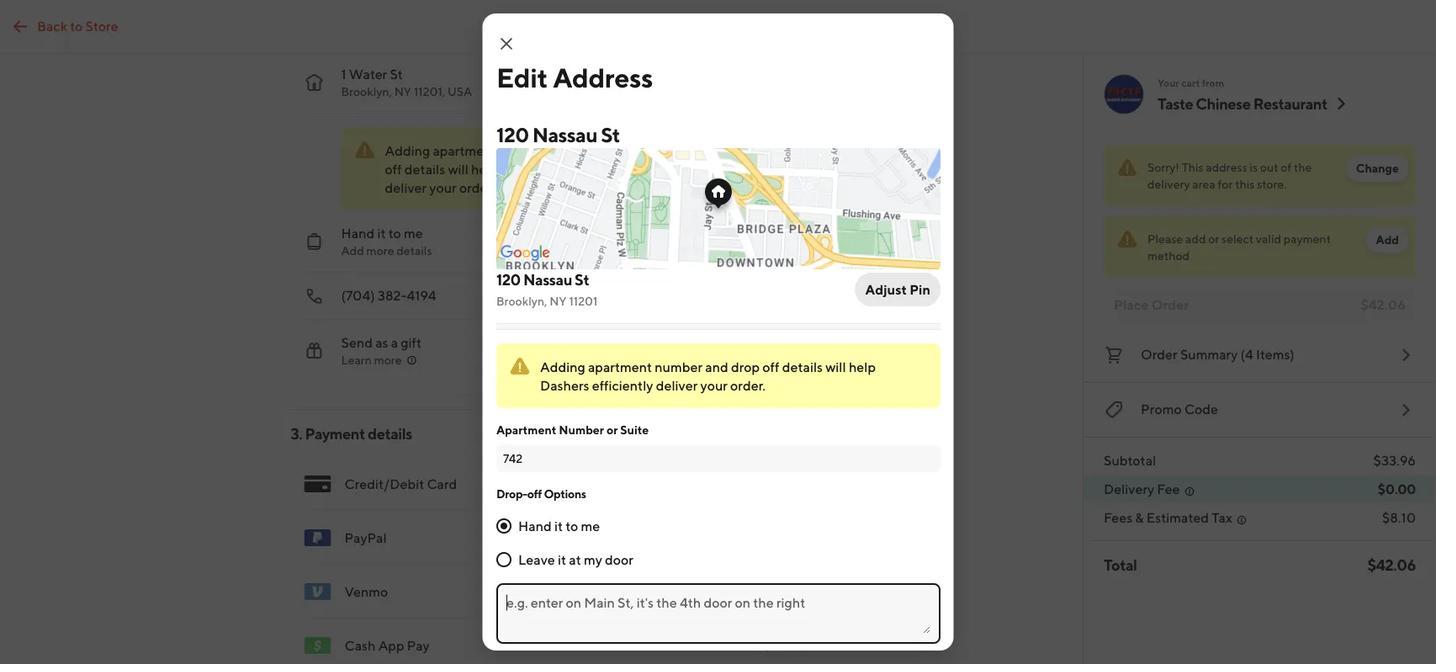 Task type: describe. For each thing, give the bounding box(es) containing it.
summary
[[1181, 346, 1238, 362]]

4194
[[407, 287, 436, 303]]

120 for 120 nassau st brooklyn, ny 11201
[[496, 270, 520, 288]]

add new payment method image
[[759, 635, 779, 656]]

brooklyn, for nassau
[[496, 294, 547, 308]]

nassau for 120 nassau st
[[532, 122, 597, 146]]

$0.00
[[1378, 481, 1417, 497]]

3. payment
[[291, 424, 365, 442]]

will for top adding apartment number and drop off details will help dashers efficiently deliver your order. "status"
[[448, 161, 469, 177]]

0 vertical spatial and
[[550, 143, 573, 159]]

hand for hand it to me
[[518, 518, 551, 534]]

from
[[1203, 77, 1225, 88]]

me for hand it to me
[[581, 518, 600, 534]]

order summary (4 items)
[[1141, 346, 1295, 362]]

credit/debit card
[[345, 476, 457, 492]]

1 vertical spatial adding apartment number and drop off details will help dashers efficiently deliver your order. status
[[496, 343, 941, 408]]

estimated
[[1147, 510, 1209, 526]]

1 horizontal spatial and
[[705, 359, 728, 375]]

my
[[584, 552, 602, 568]]

1 horizontal spatial off
[[527, 487, 542, 501]]

tax
[[1212, 510, 1233, 526]]

place order
[[1114, 297, 1189, 313]]

sorry! this address is out of the delivery area for this store.
[[1148, 160, 1313, 191]]

adjust
[[865, 282, 907, 298]]

promo code button
[[1104, 396, 1417, 423]]

send as a gift
[[341, 335, 422, 351]]

will for bottom adding apartment number and drop off details will help dashers efficiently deliver your order. "status"
[[825, 359, 846, 375]]

change button
[[1347, 155, 1410, 182]]

your for top adding apartment number and drop off details will help dashers efficiently deliver your order. "status"
[[429, 180, 457, 196]]

nassau for 120 nassau st brooklyn, ny 11201
[[523, 270, 572, 288]]

or for suite
[[606, 423, 618, 437]]

0 vertical spatial adding apartment number and drop off details will help dashers efficiently deliver your order. status
[[341, 127, 728, 210]]

1 vertical spatial help
[[849, 359, 876, 375]]

adjust pin button
[[855, 273, 941, 306]]

hand for hand it to me add more details
[[341, 225, 375, 241]]

brooklyn, for water
[[341, 85, 392, 98]]

120 nassau st
[[496, 122, 620, 146]]

leave it at my door
[[518, 552, 633, 568]]

water
[[349, 66, 387, 82]]

(704) 382-4194
[[341, 287, 436, 303]]

subtotal
[[1104, 452, 1157, 468]]

payment
[[1284, 232, 1332, 246]]

apartment
[[496, 423, 556, 437]]

$33.96
[[1374, 452, 1417, 468]]

back to store link
[[0, 10, 128, 43]]

edit for edit address
[[643, 144, 666, 157]]

deliver for top adding apartment number and drop off details will help dashers efficiently deliver your order. "status"
[[385, 180, 427, 196]]

add button
[[1366, 226, 1410, 253]]

efficiently for bottom adding apartment number and drop off details will help dashers efficiently deliver your order. "status"
[[592, 377, 653, 393]]

for
[[1218, 177, 1233, 191]]

drop-off options
[[496, 487, 586, 501]]

store
[[86, 18, 118, 34]]

change
[[1357, 161, 1400, 175]]

it for door
[[558, 552, 566, 568]]

e.g. enter on Main St, it's the 4th door on the right

Do not add order changes or requests here. text field
[[506, 593, 930, 634]]

select
[[1222, 232, 1254, 246]]

11201
[[569, 294, 597, 308]]

delivery
[[1148, 177, 1191, 191]]

edit address button
[[633, 137, 722, 164]]

Hand it to me radio
[[496, 518, 511, 534]]

drop for bottom adding apartment number and drop off details will help dashers efficiently deliver your order. "status"
[[731, 359, 760, 375]]

credit/debit
[[345, 476, 424, 492]]

Apartment Number or Suite text field
[[503, 450, 934, 467]]

app
[[378, 638, 404, 654]]

or for select
[[1209, 232, 1220, 246]]

this
[[1182, 160, 1204, 174]]

details inside hand it to me add more details
[[397, 244, 432, 258]]

options
[[544, 487, 586, 501]]

1 horizontal spatial apartment
[[588, 359, 652, 375]]

efficiently for top adding apartment number and drop off details will help dashers efficiently deliver your order. "status"
[[553, 161, 614, 177]]

(704)
[[341, 287, 375, 303]]

cash
[[345, 638, 376, 654]]

leave
[[518, 552, 555, 568]]

hand it to me add more details
[[341, 225, 432, 258]]

learn
[[341, 353, 372, 367]]

restaurant
[[1254, 94, 1328, 112]]

usa
[[448, 85, 472, 98]]

map region
[[376, 21, 1022, 452]]

1 vertical spatial it
[[554, 518, 563, 534]]

valid
[[1256, 232, 1282, 246]]

fees
[[1104, 510, 1133, 526]]

of
[[1281, 160, 1292, 174]]

1 vertical spatial $42.06
[[1368, 555, 1417, 574]]

back to store
[[37, 18, 118, 34]]

2 horizontal spatial off
[[762, 359, 779, 375]]

please add or select valid payment method
[[1148, 232, 1332, 263]]

order inside order summary (4 items) button
[[1141, 346, 1178, 362]]

adding apartment number and drop off details will help dashers efficiently deliver your order. for bottom adding apartment number and drop off details will help dashers efficiently deliver your order. "status"
[[540, 359, 876, 393]]

taste chinese restaurant
[[1158, 94, 1328, 112]]

$8.10
[[1383, 510, 1417, 526]]

to for hand it to me add more details
[[389, 225, 401, 241]]

1 water st brooklyn,  ny 11201,  usa
[[341, 66, 472, 98]]

order summary (4 items) button
[[1104, 342, 1417, 369]]

total
[[1104, 555, 1137, 574]]

pin
[[910, 282, 930, 298]]

learn more
[[341, 353, 402, 367]]

drop-
[[496, 487, 527, 501]]

powered by google image
[[500, 245, 550, 262]]

sorry!
[[1148, 160, 1180, 174]]

ny for water
[[394, 85, 412, 98]]

taste
[[1158, 94, 1194, 112]]

please
[[1148, 232, 1184, 246]]

adding for bottom adding apartment number and drop off details will help dashers efficiently deliver your order. "status"
[[540, 359, 585, 375]]

0 vertical spatial off
[[385, 161, 402, 177]]

add
[[1186, 232, 1206, 246]]

dashers for top adding apartment number and drop off details will help dashers efficiently deliver your order. "status"
[[501, 161, 550, 177]]



Task type: locate. For each thing, give the bounding box(es) containing it.
st for 120 nassau st
[[601, 122, 620, 146]]

adding
[[385, 143, 430, 159], [540, 359, 585, 375]]

drop
[[576, 143, 605, 159], [731, 359, 760, 375]]

0 vertical spatial hand
[[341, 225, 375, 241]]

back
[[37, 18, 67, 34]]

edit
[[496, 61, 548, 93], [643, 144, 666, 157]]

ny inside the 120 nassau st brooklyn, ny 11201
[[549, 294, 567, 308]]

your
[[429, 180, 457, 196], [700, 377, 728, 393]]

0 vertical spatial it
[[377, 225, 386, 241]]

number
[[500, 143, 548, 159], [655, 359, 702, 375]]

1 vertical spatial nassau
[[523, 270, 572, 288]]

0 vertical spatial to
[[70, 18, 83, 34]]

st right water
[[390, 66, 403, 82]]

paypal
[[345, 530, 387, 546]]

1 horizontal spatial or
[[1209, 232, 1220, 246]]

it for add
[[377, 225, 386, 241]]

2 vertical spatial st
[[575, 270, 589, 288]]

add inside button
[[1376, 233, 1400, 247]]

2 vertical spatial it
[[558, 552, 566, 568]]

adding down the 11201,
[[385, 143, 430, 159]]

0 vertical spatial edit
[[496, 61, 548, 93]]

help down 120 nassau st
[[471, 161, 498, 177]]

send
[[341, 335, 373, 351]]

and
[[550, 143, 573, 159], [705, 359, 728, 375]]

more inside button
[[374, 353, 402, 367]]

apartment
[[433, 143, 497, 159], [588, 359, 652, 375]]

1 vertical spatial adding apartment number and drop off details will help dashers efficiently deliver your order.
[[540, 359, 876, 393]]

to up 382-
[[389, 225, 401, 241]]

0 horizontal spatial off
[[385, 161, 402, 177]]

your up hand it to me add more details
[[429, 180, 457, 196]]

brooklyn, down the 'powered by google' 'image'
[[496, 294, 547, 308]]

0 horizontal spatial number
[[500, 143, 548, 159]]

1 vertical spatial or
[[606, 423, 618, 437]]

0 vertical spatial st
[[390, 66, 403, 82]]

is
[[1250, 160, 1258, 174]]

1 vertical spatial hand
[[518, 518, 551, 534]]

1 vertical spatial brooklyn,
[[496, 294, 547, 308]]

brooklyn, inside the 120 nassau st brooklyn, ny 11201
[[496, 294, 547, 308]]

1 vertical spatial order
[[1141, 346, 1178, 362]]

dashers for bottom adding apartment number and drop off details will help dashers efficiently deliver your order. "status"
[[540, 377, 589, 393]]

to right back
[[70, 18, 83, 34]]

dashers up apartment number or suite
[[540, 377, 589, 393]]

place
[[1114, 297, 1149, 313]]

1 horizontal spatial ny
[[549, 294, 567, 308]]

edit for edit address
[[496, 61, 548, 93]]

help down adjust
[[849, 359, 876, 375]]

order.
[[459, 180, 495, 196], [730, 377, 765, 393]]

venmo
[[345, 584, 388, 600]]

(4
[[1241, 346, 1254, 362]]

0 vertical spatial adding
[[385, 143, 430, 159]]

it left at
[[558, 552, 566, 568]]

it down options
[[554, 518, 563, 534]]

&
[[1136, 510, 1144, 526]]

apartment down usa
[[433, 143, 497, 159]]

$42.06 down the $8.10
[[1368, 555, 1417, 574]]

to inside hand it to me add more details
[[389, 225, 401, 241]]

0 horizontal spatial will
[[448, 161, 469, 177]]

2 horizontal spatial to
[[565, 518, 578, 534]]

your up apartment number or suite text box
[[700, 377, 728, 393]]

1 vertical spatial more
[[374, 353, 402, 367]]

more down as
[[374, 353, 402, 367]]

order. for top adding apartment number and drop off details will help dashers efficiently deliver your order. "status"
[[459, 180, 495, 196]]

suite
[[620, 423, 649, 437]]

0 horizontal spatial drop
[[576, 143, 605, 159]]

1 horizontal spatial adding
[[540, 359, 585, 375]]

0 horizontal spatial st
[[390, 66, 403, 82]]

me up my
[[581, 518, 600, 534]]

Unavailable radio
[[460, 0, 617, 38]]

1 vertical spatial and
[[705, 359, 728, 375]]

0 horizontal spatial hand
[[341, 225, 375, 241]]

ny inside 1 water st brooklyn,  ny 11201,  usa
[[394, 85, 412, 98]]

ny
[[394, 85, 412, 98], [549, 294, 567, 308]]

1 horizontal spatial hand
[[518, 518, 551, 534]]

address inside sorry! this address is out of the delivery area for this store.
[[1206, 160, 1248, 174]]

0 horizontal spatial or
[[606, 423, 618, 437]]

nassau inside the 120 nassau st brooklyn, ny 11201
[[523, 270, 572, 288]]

0 vertical spatial more
[[367, 244, 394, 258]]

fees & estimated
[[1104, 510, 1209, 526]]

1 horizontal spatial to
[[389, 225, 401, 241]]

add new payment method image
[[759, 582, 779, 602]]

0 vertical spatial nassau
[[532, 122, 597, 146]]

drop for top adding apartment number and drop off details will help dashers efficiently deliver your order. "status"
[[576, 143, 605, 159]]

2 vertical spatial to
[[565, 518, 578, 534]]

st for 1 water st brooklyn,  ny 11201,  usa
[[390, 66, 403, 82]]

address inside edit address button
[[669, 144, 712, 157]]

$42.06
[[1361, 297, 1406, 313], [1368, 555, 1417, 574]]

0 vertical spatial brooklyn,
[[341, 85, 392, 98]]

it up (704) 382-4194
[[377, 225, 386, 241]]

1 vertical spatial your
[[700, 377, 728, 393]]

adding apartment number and drop off details will help dashers efficiently deliver your order. for top adding apartment number and drop off details will help dashers efficiently deliver your order. "status"
[[385, 143, 614, 196]]

order. for bottom adding apartment number and drop off details will help dashers efficiently deliver your order. "status"
[[730, 377, 765, 393]]

address
[[553, 61, 653, 93]]

ny left 11201
[[549, 294, 567, 308]]

0 horizontal spatial help
[[471, 161, 498, 177]]

120 nassau st brooklyn, ny 11201
[[496, 270, 597, 308]]

0 vertical spatial help
[[471, 161, 498, 177]]

cash app pay
[[345, 638, 430, 654]]

more inside hand it to me add more details
[[367, 244, 394, 258]]

Leave it at my door radio
[[496, 552, 511, 567]]

0 horizontal spatial apartment
[[433, 143, 497, 159]]

status containing please add or select valid payment method
[[1104, 216, 1417, 278]]

deliver
[[385, 180, 427, 196], [656, 377, 698, 393]]

code
[[1185, 401, 1219, 417]]

0 horizontal spatial adding
[[385, 143, 430, 159]]

add up (704)
[[341, 244, 364, 258]]

order right place
[[1152, 297, 1189, 313]]

nassau
[[532, 122, 597, 146], [523, 270, 572, 288]]

1 vertical spatial 120
[[496, 270, 520, 288]]

1 vertical spatial me
[[581, 518, 600, 534]]

to for hand it to me
[[565, 518, 578, 534]]

will
[[448, 161, 469, 177], [825, 359, 846, 375]]

$42.06 down the add button
[[1361, 297, 1406, 313]]

1 vertical spatial drop
[[731, 359, 760, 375]]

brooklyn, down water
[[341, 85, 392, 98]]

your cart from
[[1158, 77, 1225, 88]]

hand right hand it to me option at the bottom of page
[[518, 518, 551, 534]]

efficiently up suite
[[592, 377, 653, 393]]

0 horizontal spatial to
[[70, 18, 83, 34]]

delivery
[[1104, 481, 1155, 497]]

1 horizontal spatial st
[[575, 270, 589, 288]]

1 vertical spatial adding
[[540, 359, 585, 375]]

add inside hand it to me add more details
[[341, 244, 364, 258]]

paypal button
[[291, 511, 792, 565]]

st inside 1 water st brooklyn,  ny 11201,  usa
[[390, 66, 403, 82]]

0 horizontal spatial and
[[550, 143, 573, 159]]

1 horizontal spatial edit
[[643, 144, 666, 157]]

edit inside button
[[643, 144, 666, 157]]

0 vertical spatial deliver
[[385, 180, 427, 196]]

cart
[[1182, 77, 1200, 88]]

adding apartment number and drop off details will help dashers efficiently deliver your order.
[[385, 143, 614, 196], [540, 359, 876, 393]]

0 horizontal spatial ny
[[394, 85, 412, 98]]

1 vertical spatial st
[[601, 122, 620, 146]]

1
[[341, 66, 346, 82]]

120 inside the 120 nassau st brooklyn, ny 11201
[[496, 270, 520, 288]]

0 horizontal spatial brooklyn,
[[341, 85, 392, 98]]

to down options
[[565, 518, 578, 534]]

chinese
[[1196, 94, 1251, 112]]

it inside hand it to me add more details
[[377, 225, 386, 241]]

a
[[391, 335, 398, 351]]

add
[[1376, 233, 1400, 247], [341, 244, 364, 258]]

1 vertical spatial deliver
[[656, 377, 698, 393]]

1 horizontal spatial help
[[849, 359, 876, 375]]

items)
[[1257, 346, 1295, 362]]

11201,
[[414, 85, 445, 98]]

hand it to me
[[518, 518, 600, 534]]

ny for nassau
[[549, 294, 567, 308]]

me
[[404, 225, 423, 241], [581, 518, 600, 534]]

1 horizontal spatial add
[[1376, 233, 1400, 247]]

order left summary
[[1141, 346, 1178, 362]]

2 horizontal spatial st
[[601, 122, 620, 146]]

efficiently
[[553, 161, 614, 177], [592, 377, 653, 393]]

st inside the 120 nassau st brooklyn, ny 11201
[[575, 270, 589, 288]]

efficiently down 120 nassau st
[[553, 161, 614, 177]]

0 horizontal spatial your
[[429, 180, 457, 196]]

your
[[1158, 77, 1180, 88]]

as
[[375, 335, 388, 351]]

1 horizontal spatial drop
[[731, 359, 760, 375]]

number
[[559, 423, 604, 437]]

0 horizontal spatial address
[[669, 144, 712, 157]]

me up 4194
[[404, 225, 423, 241]]

it
[[377, 225, 386, 241], [554, 518, 563, 534], [558, 552, 566, 568]]

or left suite
[[606, 423, 618, 437]]

method
[[1148, 249, 1190, 263]]

at
[[569, 552, 581, 568]]

1 vertical spatial off
[[762, 359, 779, 375]]

or inside the please add or select valid payment method
[[1209, 232, 1220, 246]]

out
[[1261, 160, 1279, 174]]

0 vertical spatial order.
[[459, 180, 495, 196]]

1 120 from the top
[[496, 122, 529, 146]]

0 vertical spatial number
[[500, 143, 548, 159]]

1 status from the top
[[1104, 145, 1417, 206]]

2 120 from the top
[[496, 270, 520, 288]]

0 vertical spatial address
[[669, 144, 712, 157]]

area
[[1193, 177, 1216, 191]]

help
[[471, 161, 498, 177], [849, 359, 876, 375]]

0 vertical spatial ny
[[394, 85, 412, 98]]

edit address
[[643, 144, 712, 157]]

menu
[[291, 457, 792, 664]]

nassau down edit address
[[532, 122, 597, 146]]

0 horizontal spatial add
[[341, 244, 364, 258]]

1 vertical spatial edit
[[643, 144, 666, 157]]

adding up apartment number or suite
[[540, 359, 585, 375]]

st down address
[[601, 122, 620, 146]]

learn more button
[[341, 352, 419, 369]]

1 vertical spatial order.
[[730, 377, 765, 393]]

0 vertical spatial $42.06
[[1361, 297, 1406, 313]]

1 vertical spatial address
[[1206, 160, 1248, 174]]

(704) 382-4194 button
[[291, 273, 779, 320]]

0 vertical spatial 120
[[496, 122, 529, 146]]

promo
[[1141, 401, 1182, 417]]

fee
[[1158, 481, 1180, 497]]

number for bottom adding apartment number and drop off details will help dashers efficiently deliver your order. "status"
[[655, 359, 702, 375]]

0 vertical spatial drop
[[576, 143, 605, 159]]

adjust pin
[[865, 282, 930, 298]]

brooklyn, inside 1 water st brooklyn,  ny 11201,  usa
[[341, 85, 392, 98]]

0 vertical spatial order
[[1152, 297, 1189, 313]]

number for top adding apartment number and drop off details will help dashers efficiently deliver your order. "status"
[[500, 143, 548, 159]]

unavailable
[[473, 16, 536, 29]]

more up (704) 382-4194
[[367, 244, 394, 258]]

0 vertical spatial will
[[448, 161, 469, 177]]

1 horizontal spatial deliver
[[656, 377, 698, 393]]

edit address
[[496, 61, 653, 93]]

order
[[1152, 297, 1189, 313], [1141, 346, 1178, 362]]

1 horizontal spatial will
[[825, 359, 846, 375]]

1 vertical spatial efficiently
[[592, 377, 653, 393]]

menu containing credit/debit card
[[291, 457, 792, 664]]

1 horizontal spatial order.
[[730, 377, 765, 393]]

promo code
[[1141, 401, 1219, 417]]

1 vertical spatial to
[[389, 225, 401, 241]]

status containing sorry! this address is out of the delivery area for this store.
[[1104, 145, 1417, 206]]

0 vertical spatial dashers
[[501, 161, 550, 177]]

0 vertical spatial or
[[1209, 232, 1220, 246]]

apartment up suite
[[588, 359, 652, 375]]

120 for 120 nassau st
[[496, 122, 529, 146]]

1 horizontal spatial address
[[1206, 160, 1248, 174]]

0 horizontal spatial deliver
[[385, 180, 427, 196]]

gift
[[401, 335, 422, 351]]

dashers down 120 nassau st
[[501, 161, 550, 177]]

1 vertical spatial ny
[[549, 294, 567, 308]]

st up 11201
[[575, 270, 589, 288]]

store.
[[1258, 177, 1287, 191]]

adding for top adding apartment number and drop off details will help dashers efficiently deliver your order. "status"
[[385, 143, 430, 159]]

me for hand it to me add more details
[[404, 225, 423, 241]]

st for 120 nassau st brooklyn, ny 11201
[[575, 270, 589, 288]]

hand up (704)
[[341, 225, 375, 241]]

2 status from the top
[[1104, 216, 1417, 278]]

382-
[[378, 287, 407, 303]]

1 vertical spatial dashers
[[540, 377, 589, 393]]

hand inside hand it to me add more details
[[341, 225, 375, 241]]

or right add at the top right of the page
[[1209, 232, 1220, 246]]

taste chinese restaurant link
[[1158, 93, 1352, 114]]

the
[[1294, 160, 1313, 174]]

1 vertical spatial status
[[1104, 216, 1417, 278]]

0 vertical spatial adding apartment number and drop off details will help dashers efficiently deliver your order.
[[385, 143, 614, 196]]

nassau down the 'powered by google' 'image'
[[523, 270, 572, 288]]

0 vertical spatial your
[[429, 180, 457, 196]]

show menu image
[[304, 470, 331, 497]]

ny left the 11201,
[[394, 85, 412, 98]]

2 vertical spatial off
[[527, 487, 542, 501]]

1 vertical spatial apartment
[[588, 359, 652, 375]]

hand
[[341, 225, 375, 241], [518, 518, 551, 534]]

close edit address image
[[496, 34, 516, 54]]

status
[[1104, 145, 1417, 206], [1104, 216, 1417, 278]]

details
[[405, 161, 445, 177], [397, 244, 432, 258], [782, 359, 823, 375], [368, 424, 412, 442]]

1 horizontal spatial me
[[581, 518, 600, 534]]

0 horizontal spatial edit
[[496, 61, 548, 93]]

deliver for bottom adding apartment number and drop off details will help dashers efficiently deliver your order. "status"
[[656, 377, 698, 393]]

me inside hand it to me add more details
[[404, 225, 423, 241]]

this
[[1236, 177, 1255, 191]]

card
[[427, 476, 457, 492]]

0 horizontal spatial me
[[404, 225, 423, 241]]

adding apartment number and drop off details will help dashers efficiently deliver your order. status
[[341, 127, 728, 210], [496, 343, 941, 408]]

add down change button
[[1376, 233, 1400, 247]]

1 horizontal spatial number
[[655, 359, 702, 375]]

0 vertical spatial me
[[404, 225, 423, 241]]

your for bottom adding apartment number and drop off details will help dashers efficiently deliver your order. "status"
[[700, 377, 728, 393]]

1 horizontal spatial your
[[700, 377, 728, 393]]

apartment number or suite
[[496, 423, 649, 437]]



Task type: vqa. For each thing, say whether or not it's contained in the screenshot.
Venmo
yes



